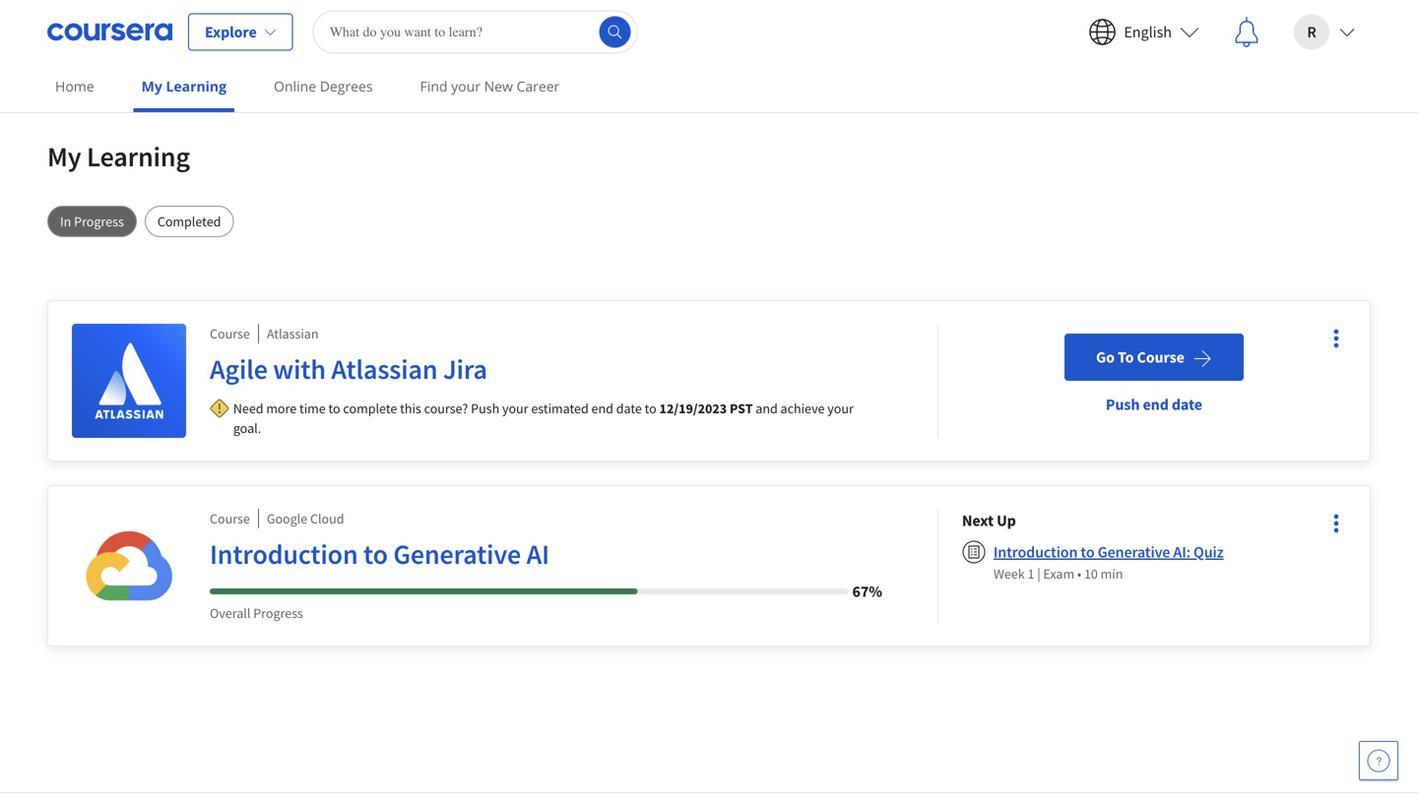 Task type: vqa. For each thing, say whether or not it's contained in the screenshot.
Governments
no



Task type: locate. For each thing, give the bounding box(es) containing it.
learning down explore
[[166, 77, 227, 96]]

progress right in
[[74, 213, 124, 231]]

my down coursera image
[[142, 77, 162, 96]]

week
[[994, 566, 1025, 583]]

1
[[1028, 566, 1035, 583]]

0 horizontal spatial your
[[451, 77, 481, 96]]

more option for introduction to generative ai image
[[1323, 510, 1351, 538]]

1 horizontal spatial progress
[[253, 605, 303, 623]]

date left 12/19/2023
[[616, 400, 642, 418]]

atlassian up the with
[[267, 325, 319, 343]]

course left google
[[210, 510, 250, 528]]

online degrees
[[274, 77, 373, 96]]

1 horizontal spatial introduction
[[994, 543, 1078, 563]]

introduction
[[210, 537, 358, 572], [994, 543, 1078, 563]]

0 horizontal spatial end
[[592, 400, 614, 418]]

r button
[[1279, 0, 1371, 64]]

1 horizontal spatial atlassian
[[331, 352, 438, 387]]

your right achieve
[[828, 400, 854, 418]]

0 horizontal spatial progress
[[74, 213, 124, 231]]

your
[[451, 77, 481, 96], [502, 400, 529, 418], [828, 400, 854, 418]]

1 vertical spatial progress
[[253, 605, 303, 623]]

0 vertical spatial atlassian
[[267, 325, 319, 343]]

1 horizontal spatial date
[[1172, 395, 1203, 415]]

explore
[[205, 22, 257, 42]]

1 vertical spatial learning
[[87, 139, 190, 174]]

more
[[266, 400, 297, 418]]

date down go to course button
[[1172, 395, 1203, 415]]

end inside button
[[1143, 395, 1169, 415]]

and achieve your goal.
[[233, 400, 854, 437]]

learning
[[166, 77, 227, 96], [87, 139, 190, 174]]

next up
[[962, 511, 1016, 531]]

push right course?
[[471, 400, 500, 418]]

course right to
[[1137, 348, 1185, 367]]

career
[[517, 77, 560, 96]]

0 horizontal spatial generative
[[393, 537, 521, 572]]

my learning up in progress button
[[47, 139, 190, 174]]

course
[[210, 325, 250, 343], [1137, 348, 1185, 367], [210, 510, 250, 528]]

progress
[[74, 213, 124, 231], [253, 605, 303, 623]]

atlassian
[[267, 325, 319, 343], [331, 352, 438, 387]]

completed
[[157, 213, 221, 231]]

up
[[997, 511, 1016, 531]]

date
[[1172, 395, 1203, 415], [616, 400, 642, 418]]

atlassian up complete
[[331, 352, 438, 387]]

online degrees link
[[266, 64, 381, 108]]

your inside and achieve your goal.
[[828, 400, 854, 418]]

push end date
[[1106, 395, 1203, 415]]

progress for overall progress
[[253, 605, 303, 623]]

in
[[60, 213, 71, 231]]

end down go to course button
[[1143, 395, 1169, 415]]

progress inside button
[[74, 213, 124, 231]]

your left estimated
[[502, 400, 529, 418]]

min
[[1101, 566, 1124, 583]]

2 horizontal spatial your
[[828, 400, 854, 418]]

end
[[1143, 395, 1169, 415], [592, 400, 614, 418]]

introduction down google
[[210, 537, 358, 572]]

generative left ai in the bottom of the page
[[393, 537, 521, 572]]

my up in
[[47, 139, 81, 174]]

•
[[1078, 566, 1082, 583]]

agile with atlassian jira link
[[210, 352, 883, 395]]

introduction to generative ai
[[210, 537, 550, 572]]

generative for ai
[[393, 537, 521, 572]]

0 horizontal spatial introduction
[[210, 537, 358, 572]]

1 horizontal spatial end
[[1143, 395, 1169, 415]]

goal.
[[233, 420, 261, 437]]

go to course
[[1097, 348, 1185, 367]]

introduction inside introduction to generative ai: quiz week 1 | exam • 10 min
[[994, 543, 1078, 563]]

course for introduction to generative ai
[[210, 510, 250, 528]]

0 horizontal spatial push
[[471, 400, 500, 418]]

learning up the in progress
[[87, 139, 190, 174]]

to
[[329, 400, 341, 418], [645, 400, 657, 418], [364, 537, 388, 572], [1081, 543, 1095, 563]]

0 horizontal spatial date
[[616, 400, 642, 418]]

None search field
[[313, 10, 638, 54]]

cloud
[[310, 510, 344, 528]]

my learning down explore
[[142, 77, 227, 96]]

1 vertical spatial course
[[1137, 348, 1185, 367]]

help center image
[[1367, 750, 1391, 773]]

0 vertical spatial course
[[210, 325, 250, 343]]

generative inside introduction to generative ai: quiz week 1 | exam • 10 min
[[1098, 543, 1171, 563]]

find
[[420, 77, 448, 96]]

0 vertical spatial progress
[[74, 213, 124, 231]]

2 vertical spatial course
[[210, 510, 250, 528]]

push end date button
[[1091, 381, 1219, 429]]

generative up min
[[1098, 543, 1171, 563]]

0 horizontal spatial my
[[47, 139, 81, 174]]

push
[[1106, 395, 1140, 415], [471, 400, 500, 418]]

progress for in progress
[[74, 213, 124, 231]]

completed button
[[145, 206, 234, 237]]

push down to
[[1106, 395, 1140, 415]]

tab list
[[47, 206, 1371, 237]]

course up agile
[[210, 325, 250, 343]]

quiz
[[1194, 543, 1224, 563]]

google
[[267, 510, 308, 528]]

end right estimated
[[592, 400, 614, 418]]

google cloud
[[267, 510, 344, 528]]

progress right overall
[[253, 605, 303, 623]]

agile with atlassian jira image
[[72, 324, 186, 438]]

generative
[[393, 537, 521, 572], [1098, 543, 1171, 563]]

1 vertical spatial my
[[47, 139, 81, 174]]

home link
[[47, 64, 102, 108]]

1 horizontal spatial my
[[142, 77, 162, 96]]

my
[[142, 77, 162, 96], [47, 139, 81, 174]]

english button
[[1073, 0, 1216, 64]]

1 horizontal spatial generative
[[1098, 543, 1171, 563]]

my learning
[[142, 77, 227, 96], [47, 139, 190, 174]]

your right find at the top left
[[451, 77, 481, 96]]

0 vertical spatial my
[[142, 77, 162, 96]]

achieve
[[781, 400, 825, 418]]

introduction inside introduction to generative ai link
[[210, 537, 358, 572]]

0 horizontal spatial atlassian
[[267, 325, 319, 343]]

1 vertical spatial atlassian
[[331, 352, 438, 387]]

next
[[962, 511, 994, 531]]

1 horizontal spatial push
[[1106, 395, 1140, 415]]

push inside button
[[1106, 395, 1140, 415]]

introduction up |
[[994, 543, 1078, 563]]



Task type: describe. For each thing, give the bounding box(es) containing it.
introduction for introduction to generative ai: quiz week 1 | exam • 10 min
[[994, 543, 1078, 563]]

12/19/2023
[[660, 400, 727, 418]]

this
[[400, 400, 421, 418]]

1 vertical spatial my learning
[[47, 139, 190, 174]]

find your new career
[[420, 77, 560, 96]]

english
[[1124, 22, 1172, 42]]

go to course button
[[1065, 334, 1244, 381]]

ai:
[[1174, 543, 1191, 563]]

course inside button
[[1137, 348, 1185, 367]]

in progress
[[60, 213, 124, 231]]

home
[[55, 77, 94, 96]]

to
[[1118, 348, 1134, 367]]

new
[[484, 77, 513, 96]]

agile with atlassian jira
[[210, 352, 488, 387]]

more option for agile with atlassian jira image
[[1323, 325, 1351, 353]]

coursera image
[[47, 16, 172, 48]]

introduction to generative ai link
[[210, 537, 883, 580]]

overall
[[210, 605, 251, 623]]

and
[[756, 400, 778, 418]]

1 horizontal spatial your
[[502, 400, 529, 418]]

pst
[[730, 400, 753, 418]]

ai
[[527, 537, 550, 572]]

overall progress
[[210, 605, 303, 623]]

with
[[273, 352, 326, 387]]

|
[[1038, 566, 1041, 583]]

67%
[[853, 582, 883, 602]]

time
[[299, 400, 326, 418]]

complete
[[343, 400, 397, 418]]

course?
[[424, 400, 468, 418]]

r
[[1308, 22, 1317, 42]]

online
[[274, 77, 316, 96]]

go
[[1097, 348, 1115, 367]]

0 vertical spatial my learning
[[142, 77, 227, 96]]

need more time to complete this course? push your estimated end date to 12/19/2023 pst
[[233, 400, 753, 418]]

introduction to generative ai image
[[72, 509, 186, 624]]

course for agile with atlassian jira
[[210, 325, 250, 343]]

find your new career link
[[412, 64, 568, 108]]

in progress button
[[47, 206, 137, 237]]

generative for ai:
[[1098, 543, 1171, 563]]

tab list containing in progress
[[47, 206, 1371, 237]]

date inside button
[[1172, 395, 1203, 415]]

What do you want to learn? text field
[[313, 10, 638, 54]]

to inside introduction to generative ai: quiz week 1 | exam • 10 min
[[1081, 543, 1095, 563]]

exam
[[1044, 566, 1075, 583]]

0 vertical spatial learning
[[166, 77, 227, 96]]

estimated
[[531, 400, 589, 418]]

jira
[[443, 352, 488, 387]]

explore button
[[188, 13, 293, 51]]

degrees
[[320, 77, 373, 96]]

agile
[[210, 352, 268, 387]]

introduction to generative ai: quiz week 1 | exam • 10 min
[[994, 543, 1224, 583]]

introduction for introduction to generative ai
[[210, 537, 358, 572]]

my learning link
[[134, 64, 235, 112]]

10
[[1085, 566, 1098, 583]]

need
[[233, 400, 264, 418]]



